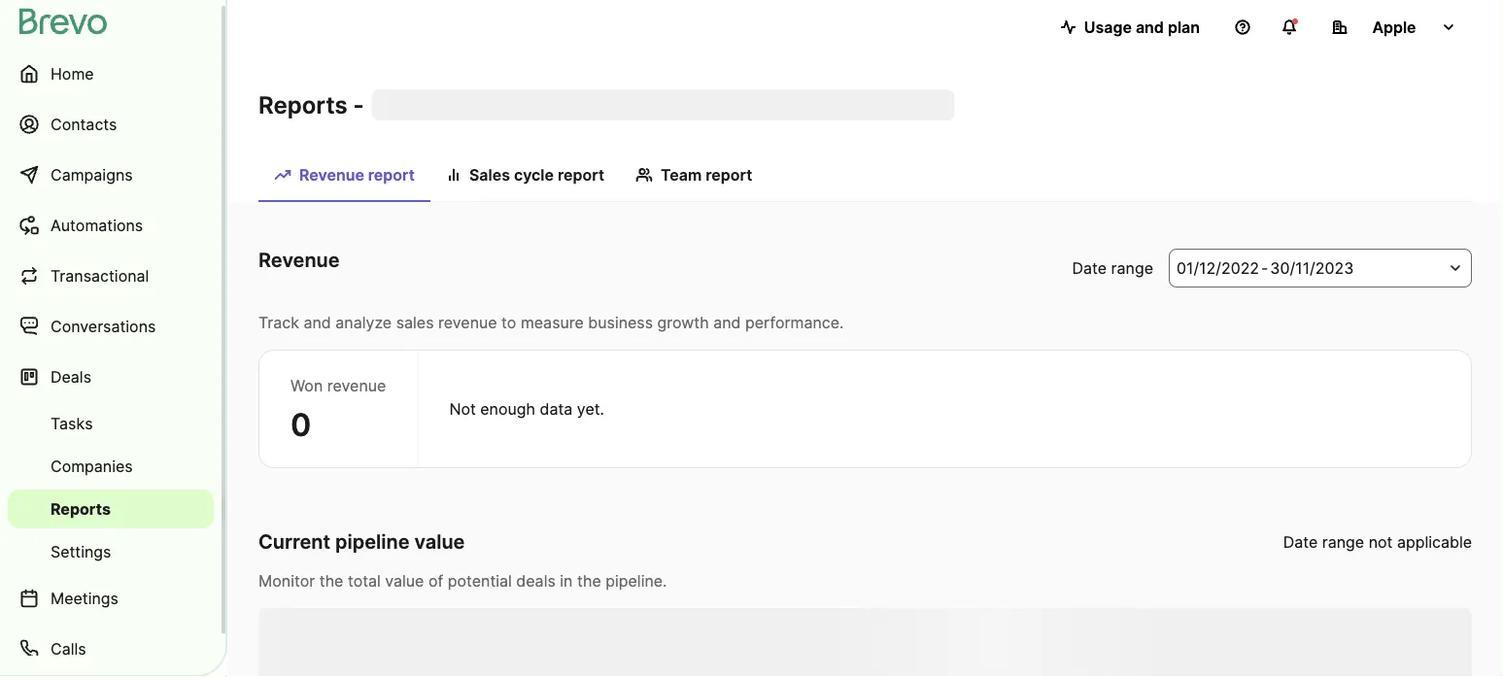 Task type: vqa. For each thing, say whether or not it's contained in the screenshot.
Create a Template button
no



Task type: locate. For each thing, give the bounding box(es) containing it.
0 horizontal spatial revenue
[[327, 376, 386, 395]]

value
[[415, 530, 465, 554], [385, 572, 424, 590]]

campaigns
[[51, 165, 133, 184]]

0 horizontal spatial the
[[319, 572, 344, 590]]

range left the 01/12/2022
[[1111, 259, 1154, 277]]

usage and plan button
[[1046, 8, 1216, 47]]

yet.
[[577, 399, 605, 418]]

campaigns link
[[8, 152, 214, 198]]

track
[[259, 313, 299, 332]]

revenue up track
[[259, 248, 340, 272]]

1 vertical spatial range
[[1323, 533, 1365, 552]]

revenue for revenue
[[259, 248, 340, 272]]

0 vertical spatial revenue
[[438, 313, 497, 332]]

report for revenue report
[[368, 165, 415, 184]]

data
[[540, 399, 573, 418]]

transactional link
[[8, 253, 214, 299]]

1 vertical spatial -
[[1262, 259, 1269, 277]]

date
[[1073, 259, 1107, 277], [1284, 533, 1318, 552]]

revenue left to
[[438, 313, 497, 332]]

0 horizontal spatial report
[[368, 165, 415, 184]]

apple button
[[1317, 8, 1473, 47]]

performance.
[[746, 313, 844, 332]]

contacts link
[[8, 101, 214, 148]]

value left of
[[385, 572, 424, 590]]

0
[[291, 406, 311, 443]]

team
[[661, 165, 702, 184]]

settings link
[[8, 533, 214, 572]]

the left total
[[319, 572, 344, 590]]

date for date range not applicable
[[1284, 533, 1318, 552]]

of
[[429, 572, 443, 590]]

revenue report link
[[259, 156, 431, 202]]

deals link
[[8, 354, 214, 400]]

1 horizontal spatial reports
[[259, 90, 348, 119]]

date range
[[1073, 259, 1154, 277]]

0 horizontal spatial range
[[1111, 259, 1154, 277]]

reports
[[259, 90, 348, 119], [51, 500, 111, 519]]

range
[[1111, 259, 1154, 277], [1323, 533, 1365, 552]]

- right the 01/12/2022
[[1262, 259, 1269, 277]]

cycle
[[514, 165, 554, 184]]

conversations
[[51, 317, 156, 336]]

revenue report
[[299, 165, 415, 184]]

conversations link
[[8, 303, 214, 350]]

tab list
[[259, 156, 1473, 202]]

and inside button
[[1136, 17, 1164, 36]]

reports up revenue report link
[[259, 90, 348, 119]]

and left plan
[[1136, 17, 1164, 36]]

revenue for revenue report
[[299, 165, 364, 184]]

0 vertical spatial -
[[353, 90, 364, 119]]

meetings
[[51, 589, 119, 608]]

1 vertical spatial date
[[1284, 533, 1318, 552]]

calls
[[51, 640, 86, 658]]

revenue down reports -
[[299, 165, 364, 184]]

home link
[[8, 51, 214, 97]]

not
[[1369, 533, 1393, 552]]

usage
[[1084, 17, 1132, 36]]

0 vertical spatial date
[[1073, 259, 1107, 277]]

applicable
[[1398, 533, 1473, 552]]

revenue
[[299, 165, 364, 184], [259, 248, 340, 272]]

sales cycle report link
[[431, 156, 620, 200]]

0 vertical spatial range
[[1111, 259, 1154, 277]]

enough
[[480, 399, 536, 418]]

0 horizontal spatial date
[[1073, 259, 1107, 277]]

0 horizontal spatial reports
[[51, 500, 111, 519]]

1 vertical spatial revenue
[[259, 248, 340, 272]]

1 horizontal spatial report
[[558, 165, 605, 184]]

date range not applicable
[[1284, 533, 1473, 552]]

report
[[368, 165, 415, 184], [558, 165, 605, 184], [706, 165, 753, 184]]

value up of
[[415, 530, 465, 554]]

0 vertical spatial revenue
[[299, 165, 364, 184]]

2 horizontal spatial and
[[1136, 17, 1164, 36]]

1 report from the left
[[368, 165, 415, 184]]

current
[[259, 530, 331, 554]]

sales
[[469, 165, 510, 184]]

-
[[353, 90, 364, 119], [1262, 259, 1269, 277]]

the right in
[[577, 572, 601, 590]]

0 vertical spatial reports
[[259, 90, 348, 119]]

growth
[[658, 313, 709, 332]]

1 horizontal spatial range
[[1323, 533, 1365, 552]]

pipeline.
[[606, 572, 667, 590]]

and right track
[[304, 313, 331, 332]]

0 horizontal spatial and
[[304, 313, 331, 332]]

monitor
[[259, 572, 315, 590]]

plan
[[1168, 17, 1200, 36]]

and right growth
[[714, 313, 741, 332]]

reports up settings
[[51, 500, 111, 519]]

3 report from the left
[[706, 165, 753, 184]]

current pipeline value
[[259, 530, 465, 554]]

revenue
[[438, 313, 497, 332], [327, 376, 386, 395]]

0 horizontal spatial -
[[353, 90, 364, 119]]

- up revenue report
[[353, 90, 364, 119]]

sales
[[396, 313, 434, 332]]

1 horizontal spatial date
[[1284, 533, 1318, 552]]

monitor the total value of potential deals in the  pipeline.
[[259, 572, 667, 590]]

not enough data yet.
[[449, 399, 605, 418]]

usage and plan
[[1084, 17, 1200, 36]]

the
[[319, 572, 344, 590], [577, 572, 601, 590]]

1 vertical spatial reports
[[51, 500, 111, 519]]

1 horizontal spatial -
[[1262, 259, 1269, 277]]

deals
[[51, 367, 91, 386]]

range left 'not'
[[1323, 533, 1365, 552]]

0 vertical spatial value
[[415, 530, 465, 554]]

1 horizontal spatial the
[[577, 572, 601, 590]]

1 horizontal spatial and
[[714, 313, 741, 332]]

sales cycle report
[[469, 165, 605, 184]]

2 horizontal spatial report
[[706, 165, 753, 184]]

revenue right won
[[327, 376, 386, 395]]

potential
[[448, 572, 512, 590]]

and
[[1136, 17, 1164, 36], [304, 313, 331, 332], [714, 313, 741, 332]]



Task type: describe. For each thing, give the bounding box(es) containing it.
1 horizontal spatial revenue
[[438, 313, 497, 332]]

pipeline
[[335, 530, 410, 554]]

range for date range not applicable
[[1323, 533, 1365, 552]]

meetings link
[[8, 575, 214, 622]]

team report link
[[620, 156, 768, 200]]

to
[[502, 313, 516, 332]]

tasks link
[[8, 404, 214, 443]]

won
[[291, 376, 323, 395]]

and for track
[[304, 313, 331, 332]]

transactional
[[51, 266, 149, 285]]

and for usage
[[1136, 17, 1164, 36]]

calls link
[[8, 626, 214, 673]]

measure
[[521, 313, 584, 332]]

automations link
[[8, 202, 214, 249]]

analyze
[[336, 313, 392, 332]]

01/12/2022 - 30/11/2023
[[1177, 259, 1354, 277]]

contacts
[[51, 115, 117, 134]]

companies
[[51, 457, 133, 476]]

tab list containing revenue report
[[259, 156, 1473, 202]]

range for date range
[[1111, 259, 1154, 277]]

reports link
[[8, 490, 214, 529]]

home
[[51, 64, 94, 83]]

1 vertical spatial value
[[385, 572, 424, 590]]

automations
[[51, 216, 143, 235]]

1 the from the left
[[319, 572, 344, 590]]

apple
[[1373, 17, 1417, 36]]

tasks
[[51, 414, 93, 433]]

won revenue
[[291, 376, 386, 395]]

01/12/2022
[[1177, 259, 1260, 277]]

settings
[[51, 542, 111, 561]]

- for reports
[[353, 90, 364, 119]]

reports -
[[259, 90, 364, 119]]

reports for reports -
[[259, 90, 348, 119]]

report for team report
[[706, 165, 753, 184]]

reports for reports
[[51, 500, 111, 519]]

business
[[588, 313, 653, 332]]

1 vertical spatial revenue
[[327, 376, 386, 395]]

total
[[348, 572, 381, 590]]

- for 01/12/2022
[[1262, 259, 1269, 277]]

deals
[[516, 572, 556, 590]]

date for date range
[[1073, 259, 1107, 277]]

2 report from the left
[[558, 165, 605, 184]]

companies link
[[8, 447, 214, 486]]

not
[[449, 399, 476, 418]]

30/11/2023
[[1271, 259, 1354, 277]]

2 the from the left
[[577, 572, 601, 590]]

in
[[560, 572, 573, 590]]

track and analyze sales revenue to measure business growth and performance.
[[259, 313, 844, 332]]

team report
[[661, 165, 753, 184]]



